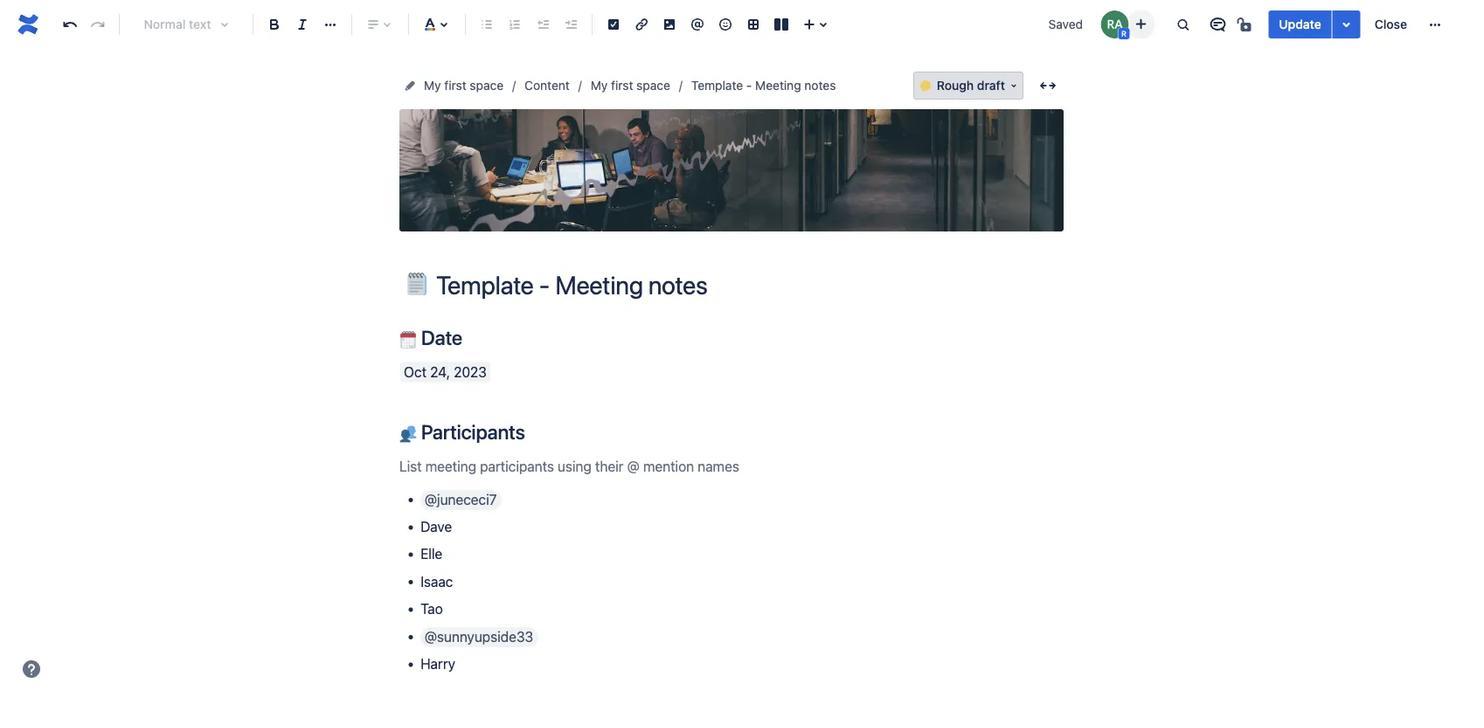 Task type: locate. For each thing, give the bounding box(es) containing it.
first right move this page image
[[444, 78, 467, 93]]

isaac
[[421, 574, 453, 590]]

harry
[[421, 656, 455, 673]]

0 horizontal spatial first
[[444, 78, 467, 93]]

my first space down link image
[[591, 78, 670, 93]]

link image
[[631, 14, 652, 35]]

my first space link
[[424, 75, 504, 96], [591, 75, 670, 96]]

template - meeting notes
[[691, 78, 836, 93]]

update header image button
[[668, 149, 795, 192]]

content
[[525, 78, 570, 93]]

0 horizontal spatial update
[[673, 177, 713, 191]]

ruby anderson image
[[1101, 10, 1129, 38]]

Give this page a title text field
[[436, 271, 1064, 300]]

0 horizontal spatial my first space
[[424, 78, 504, 93]]

1 horizontal spatial update
[[1279, 17, 1322, 31]]

my first space right move this page image
[[424, 78, 504, 93]]

update left header
[[673, 177, 713, 191]]

participants
[[417, 420, 525, 444]]

1 horizontal spatial first
[[611, 78, 633, 93]]

1 space from the left
[[470, 78, 504, 93]]

header
[[716, 177, 754, 191]]

invite to edit image
[[1131, 14, 1152, 35]]

2 my first space from the left
[[591, 78, 670, 93]]

2 first from the left
[[611, 78, 633, 93]]

emoji image
[[715, 14, 736, 35]]

move this page image
[[403, 79, 417, 93]]

update inside button
[[1279, 17, 1322, 31]]

update inside dropdown button
[[673, 177, 713, 191]]

0 horizontal spatial my first space link
[[424, 75, 504, 96]]

update left adjust update settings image
[[1279, 17, 1322, 31]]

2 space from the left
[[637, 78, 670, 93]]

my first space for 2nd my first space link from the left
[[591, 78, 670, 93]]

my first space link down link image
[[591, 75, 670, 96]]

close
[[1375, 17, 1407, 31]]

:notepad_spiral: image
[[406, 273, 428, 295], [406, 273, 428, 295]]

tao
[[421, 601, 443, 618]]

2 my from the left
[[591, 78, 608, 93]]

confluence image
[[14, 10, 42, 38], [14, 10, 42, 38]]

1 horizontal spatial my first space link
[[591, 75, 670, 96]]

my
[[424, 78, 441, 93], [591, 78, 608, 93]]

comment icon image
[[1208, 14, 1229, 35]]

1 horizontal spatial space
[[637, 78, 670, 93]]

outdent ⇧tab image
[[532, 14, 553, 35]]

mention image
[[687, 14, 708, 35]]

my right content
[[591, 78, 608, 93]]

0 horizontal spatial space
[[470, 78, 504, 93]]

0 horizontal spatial my
[[424, 78, 441, 93]]

1 my first space from the left
[[424, 78, 504, 93]]

1 horizontal spatial my
[[591, 78, 608, 93]]

my first space
[[424, 78, 504, 93], [591, 78, 670, 93]]

content link
[[525, 75, 570, 96]]

first
[[444, 78, 467, 93], [611, 78, 633, 93]]

indent tab image
[[560, 14, 581, 35]]

space left content
[[470, 78, 504, 93]]

space down link image
[[637, 78, 670, 93]]

24,
[[430, 364, 450, 381]]

1 horizontal spatial my first space
[[591, 78, 670, 93]]

space
[[470, 78, 504, 93], [637, 78, 670, 93]]

my first space link right move this page image
[[424, 75, 504, 96]]

first down action item image
[[611, 78, 633, 93]]

:calendar_spiral: image
[[400, 331, 417, 349]]

update for update header image
[[673, 177, 713, 191]]

1 vertical spatial update
[[673, 177, 713, 191]]

-
[[747, 78, 752, 93]]

no restrictions image
[[1236, 14, 1257, 35]]

:busts_in_silhouette: image
[[400, 426, 417, 443], [400, 426, 417, 443]]

image
[[757, 177, 790, 191]]

elle
[[421, 546, 443, 563]]

0 vertical spatial update
[[1279, 17, 1322, 31]]

action item image
[[603, 14, 624, 35]]

oct 24, 2023
[[404, 364, 487, 381]]

1 my from the left
[[424, 78, 441, 93]]

layouts image
[[771, 14, 792, 35]]

update
[[1279, 17, 1322, 31], [673, 177, 713, 191]]

@junececi7
[[425, 491, 497, 508]]

my right move this page image
[[424, 78, 441, 93]]



Task type: vqa. For each thing, say whether or not it's contained in the screenshot.
others. at the top of the page
no



Task type: describe. For each thing, give the bounding box(es) containing it.
update for update
[[1279, 17, 1322, 31]]

@sunnyupside33
[[425, 629, 533, 645]]

:calendar_spiral: image
[[400, 331, 417, 349]]

template - meeting notes link
[[691, 75, 836, 96]]

my for first my first space link
[[424, 78, 441, 93]]

make page full-width image
[[1038, 75, 1059, 96]]

more image
[[1425, 14, 1446, 35]]

2023
[[454, 364, 487, 381]]

oct
[[404, 364, 427, 381]]

2 my first space link from the left
[[591, 75, 670, 96]]

saved
[[1049, 17, 1083, 31]]

add image, video, or file image
[[659, 14, 680, 35]]

update button
[[1269, 10, 1332, 38]]

table image
[[743, 14, 764, 35]]

bullet list ⌘⇧8 image
[[476, 14, 497, 35]]

Main content area, start typing to enter text. text field
[[400, 326, 1064, 705]]

update header image
[[673, 177, 790, 191]]

my for 2nd my first space link from the left
[[591, 78, 608, 93]]

more formatting image
[[320, 14, 341, 35]]

1 first from the left
[[444, 78, 467, 93]]

help image
[[21, 659, 42, 680]]

meeting
[[755, 78, 801, 93]]

adjust update settings image
[[1336, 14, 1357, 35]]

italic ⌘i image
[[292, 14, 313, 35]]

template
[[691, 78, 743, 93]]

find and replace image
[[1173, 14, 1194, 35]]

close button
[[1364, 10, 1418, 38]]

space for first my first space link
[[470, 78, 504, 93]]

date
[[417, 326, 462, 350]]

1 my first space link from the left
[[424, 75, 504, 96]]

my first space for first my first space link
[[424, 78, 504, 93]]

space for 2nd my first space link from the left
[[637, 78, 670, 93]]

dave
[[421, 519, 452, 535]]

undo ⌘z image
[[59, 14, 80, 35]]

notes
[[805, 78, 836, 93]]

redo ⌘⇧z image
[[87, 14, 108, 35]]

numbered list ⌘⇧7 image
[[504, 14, 525, 35]]

bold ⌘b image
[[264, 14, 285, 35]]



